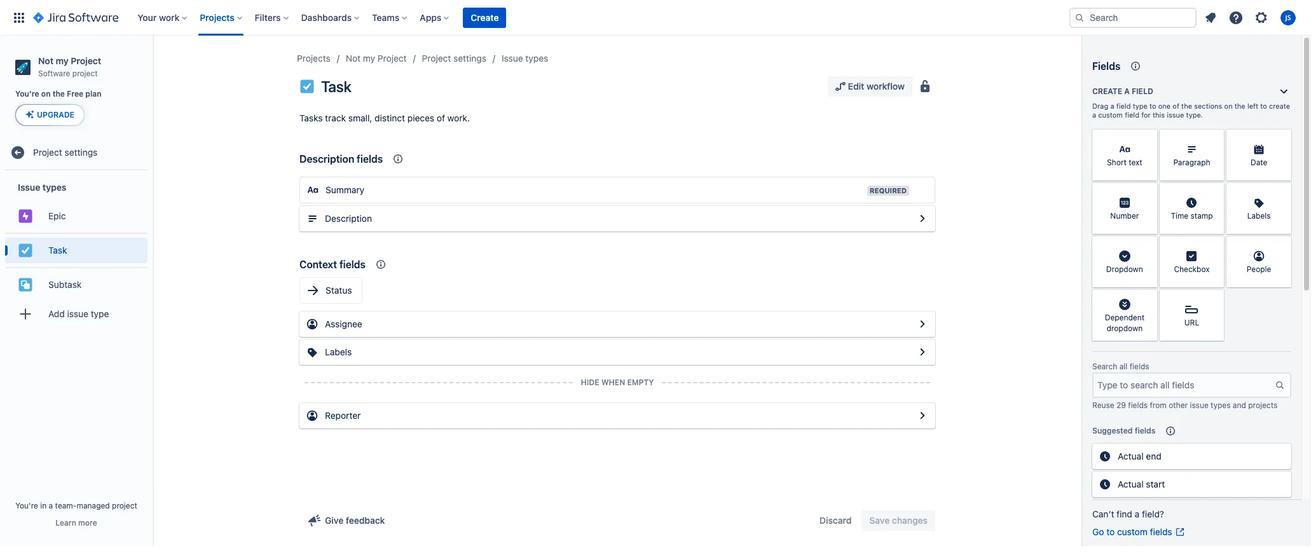 Task type: describe. For each thing, give the bounding box(es) containing it.
1 horizontal spatial the
[[1182, 102, 1192, 110]]

your profile and settings image
[[1281, 10, 1296, 25]]

actual for actual start
[[1118, 479, 1144, 490]]

drag a field type to one of the sections on the left to create a custom field for this issue type.
[[1093, 102, 1290, 119]]

tasks
[[300, 113, 323, 123]]

more information image for short text
[[1141, 131, 1156, 146]]

fields right all
[[1130, 362, 1150, 371]]

start
[[1146, 479, 1165, 490]]

not my project software project
[[38, 55, 101, 78]]

a down drag at the top of page
[[1093, 111, 1096, 119]]

appswitcher icon image
[[11, 10, 27, 25]]

go to custom fields link
[[1093, 526, 1185, 539]]

dashboards button
[[297, 7, 365, 28]]

other
[[1169, 401, 1188, 410]]

my for not my project software project
[[56, 55, 69, 66]]

a down more information about the fields 'image'
[[1125, 86, 1130, 96]]

project inside not my project software project
[[71, 55, 101, 66]]

more information image for time stamp
[[1208, 184, 1223, 200]]

feedback
[[346, 515, 385, 526]]

upgrade button
[[16, 105, 84, 125]]

2 vertical spatial field
[[1125, 111, 1140, 119]]

create
[[1269, 102, 1290, 110]]

more information image for labels
[[1275, 184, 1290, 200]]

0 horizontal spatial the
[[53, 89, 65, 99]]

edit workflow
[[848, 81, 905, 92]]

custom inside the 'drag a field type to one of the sections on the left to create a custom field for this issue type.'
[[1098, 111, 1123, 119]]

this
[[1153, 111, 1165, 119]]

your work
[[138, 12, 179, 23]]

context fields
[[300, 259, 366, 270]]

discard
[[820, 515, 852, 526]]

2 vertical spatial issue
[[1190, 401, 1209, 410]]

my for not my project
[[363, 53, 375, 64]]

dependent dropdown
[[1105, 313, 1145, 333]]

plan
[[85, 89, 101, 99]]

help image
[[1229, 10, 1244, 25]]

hide when empty
[[581, 378, 654, 387]]

projects for projects link
[[297, 53, 331, 64]]

dropdown
[[1107, 324, 1143, 333]]

more information image for date
[[1275, 131, 1290, 146]]

time stamp
[[1171, 211, 1213, 221]]

suggested fields
[[1093, 426, 1156, 436]]

actual end
[[1118, 451, 1162, 462]]

description button
[[300, 206, 936, 231]]

issue type icon image
[[300, 79, 315, 94]]

open field configuration image for reporter
[[915, 408, 930, 424]]

1 vertical spatial project settings link
[[5, 140, 148, 166]]

actual start button
[[1093, 472, 1292, 497]]

group containing issue types
[[5, 171, 148, 335]]

teams button
[[368, 7, 412, 28]]

summary
[[326, 184, 364, 195]]

track
[[325, 113, 346, 123]]

search
[[1093, 362, 1118, 371]]

more information about the suggested fields image
[[1163, 424, 1179, 439]]

project down upgrade button
[[33, 147, 62, 158]]

issue inside the 'drag a field type to one of the sections on the left to create a custom field for this issue type.'
[[1167, 111, 1184, 119]]

not for not my project software project
[[38, 55, 53, 66]]

go to custom fields
[[1093, 527, 1172, 537]]

a right drag at the top of page
[[1111, 102, 1115, 110]]

subtask
[[48, 279, 82, 290]]

people
[[1247, 265, 1272, 274]]

upgrade
[[37, 110, 74, 120]]

dropdown
[[1106, 265, 1143, 274]]

not my project link
[[346, 51, 407, 66]]

task group
[[5, 233, 148, 267]]

date
[[1251, 158, 1268, 168]]

paragraph
[[1174, 158, 1211, 168]]

description for description fields
[[300, 153, 354, 165]]

search image
[[1075, 12, 1085, 23]]

discard button
[[812, 511, 859, 531]]

0 vertical spatial task
[[321, 78, 351, 95]]

fields left more information about the context fields image
[[339, 259, 366, 270]]

apps
[[420, 12, 442, 23]]

time
[[1171, 211, 1189, 221]]

reuse
[[1093, 401, 1115, 410]]

from
[[1150, 401, 1167, 410]]

checkbox
[[1174, 265, 1210, 274]]

not for not my project
[[346, 53, 361, 64]]

empty
[[627, 378, 654, 387]]

edit
[[848, 81, 864, 92]]

types for issue types link
[[526, 53, 548, 64]]

description for description
[[325, 213, 372, 224]]

projects
[[1249, 401, 1278, 410]]

create a field
[[1093, 86, 1154, 96]]

left
[[1248, 102, 1259, 110]]

more information image for paragraph
[[1208, 131, 1223, 146]]

add issue type button
[[5, 302, 148, 327]]

dependent
[[1105, 313, 1145, 322]]

2 horizontal spatial to
[[1261, 102, 1267, 110]]

for
[[1142, 111, 1151, 119]]

actual start
[[1118, 479, 1165, 490]]

this link will be opened in a new tab image
[[1175, 527, 1185, 537]]

search all fields
[[1093, 362, 1150, 371]]

Type to search all fields text field
[[1094, 374, 1275, 397]]

custom inside go to custom fields link
[[1117, 527, 1148, 537]]

not my project
[[346, 53, 407, 64]]

more information about the context fields image
[[373, 257, 389, 272]]

field for create
[[1132, 86, 1154, 96]]

more information image for dropdown
[[1141, 238, 1156, 253]]

fields left more information about the context fields icon
[[357, 153, 383, 165]]

give feedback button
[[300, 511, 393, 531]]

create button
[[463, 7, 507, 28]]

0 horizontal spatial project settings
[[33, 147, 98, 158]]

sidebar navigation image
[[139, 51, 167, 76]]

your
[[138, 12, 157, 23]]

and
[[1233, 401, 1246, 410]]

you're for you're on the free plan
[[15, 89, 39, 99]]

types for group containing issue types
[[43, 182, 66, 193]]

1 vertical spatial project
[[112, 501, 137, 511]]

one
[[1159, 102, 1171, 110]]

actual end button
[[1093, 444, 1292, 469]]

no restrictions image
[[918, 79, 933, 94]]

project inside not my project 'link'
[[378, 53, 407, 64]]

reuse 29 fields from other issue types and projects
[[1093, 401, 1278, 410]]

number
[[1111, 211, 1139, 221]]

end
[[1146, 451, 1162, 462]]

issue for issue types link
[[502, 53, 523, 64]]

sections
[[1194, 102, 1223, 110]]

1 horizontal spatial to
[[1150, 102, 1157, 110]]

tasks track small, distinct pieces of work.
[[300, 113, 470, 123]]

open field configuration image for assignee
[[915, 317, 930, 332]]

projects button
[[196, 7, 247, 28]]

edit workflow button
[[828, 76, 913, 97]]

short text
[[1107, 158, 1143, 168]]

open field configuration image for description
[[915, 211, 930, 226]]

more information about the fields image
[[1128, 59, 1144, 74]]

notifications image
[[1203, 10, 1219, 25]]

1 horizontal spatial project settings link
[[422, 51, 486, 66]]

field for drag
[[1117, 102, 1131, 110]]

2 vertical spatial types
[[1211, 401, 1231, 410]]

actual for actual end
[[1118, 451, 1144, 462]]

projects link
[[297, 51, 331, 66]]

add
[[48, 308, 65, 319]]

apps button
[[416, 7, 454, 28]]

url
[[1185, 318, 1200, 328]]

teams
[[372, 12, 400, 23]]



Task type: locate. For each thing, give the bounding box(es) containing it.
description up summary on the left top of page
[[300, 153, 354, 165]]

of inside the 'drag a field type to one of the sections on the left to create a custom field for this issue type.'
[[1173, 102, 1180, 110]]

distinct
[[375, 113, 405, 123]]

field
[[1132, 86, 1154, 96], [1117, 102, 1131, 110], [1125, 111, 1140, 119]]

you're on the free plan
[[15, 89, 101, 99]]

1 vertical spatial on
[[1225, 102, 1233, 110]]

1 vertical spatial description
[[325, 213, 372, 224]]

0 vertical spatial custom
[[1098, 111, 1123, 119]]

learn more button
[[56, 518, 97, 528]]

0 horizontal spatial to
[[1107, 527, 1115, 537]]

1 horizontal spatial issue
[[1167, 111, 1184, 119]]

not inside not my project software project
[[38, 55, 53, 66]]

create for create
[[471, 12, 499, 23]]

project up plan
[[71, 55, 101, 66]]

fields
[[357, 153, 383, 165], [339, 259, 366, 270], [1130, 362, 1150, 371], [1128, 401, 1148, 410], [1135, 426, 1156, 436], [1150, 527, 1172, 537]]

projects inside popup button
[[200, 12, 234, 23]]

1 vertical spatial project settings
[[33, 147, 98, 158]]

on up upgrade button
[[41, 89, 51, 99]]

issue types link
[[502, 51, 548, 66]]

1 horizontal spatial project
[[112, 501, 137, 511]]

settings down create button
[[454, 53, 486, 64]]

when
[[601, 378, 625, 387]]

0 vertical spatial issue types
[[502, 53, 548, 64]]

project right the managed
[[112, 501, 137, 511]]

labels inside labels button
[[325, 347, 352, 357]]

hide
[[581, 378, 599, 387]]

task right issue type icon
[[321, 78, 351, 95]]

field left for
[[1125, 111, 1140, 119]]

1 vertical spatial labels
[[325, 347, 352, 357]]

settings down upgrade at the top of page
[[65, 147, 98, 158]]

1 horizontal spatial issue types
[[502, 53, 548, 64]]

create inside button
[[471, 12, 499, 23]]

1 horizontal spatial create
[[1093, 86, 1123, 96]]

field up for
[[1132, 86, 1154, 96]]

0 vertical spatial create
[[471, 12, 499, 23]]

0 horizontal spatial settings
[[65, 147, 98, 158]]

1 horizontal spatial not
[[346, 53, 361, 64]]

0 vertical spatial of
[[1173, 102, 1180, 110]]

1 vertical spatial types
[[43, 182, 66, 193]]

open field configuration image inside reporter button
[[915, 408, 930, 424]]

2 open field configuration image from the top
[[915, 345, 930, 360]]

actual left start
[[1118, 479, 1144, 490]]

more information image for people
[[1275, 238, 1290, 253]]

0 horizontal spatial not
[[38, 55, 53, 66]]

1 vertical spatial type
[[91, 308, 109, 319]]

0 vertical spatial types
[[526, 53, 548, 64]]

1 vertical spatial of
[[437, 113, 445, 123]]

1 open field configuration image from the top
[[915, 211, 930, 226]]

0 horizontal spatial task
[[48, 245, 67, 256]]

issue types down primary element
[[502, 53, 548, 64]]

issue
[[1167, 111, 1184, 119], [67, 308, 88, 319], [1190, 401, 1209, 410]]

short
[[1107, 158, 1127, 168]]

labels down assignee
[[325, 347, 352, 357]]

on right sections
[[1225, 102, 1233, 110]]

on inside the 'drag a field type to one of the sections on the left to create a custom field for this issue type.'
[[1225, 102, 1233, 110]]

project settings down apps popup button
[[422, 53, 486, 64]]

context
[[300, 259, 337, 270]]

1 horizontal spatial issue
[[502, 53, 523, 64]]

1 vertical spatial projects
[[297, 53, 331, 64]]

primary element
[[8, 0, 1070, 35]]

projects right work
[[200, 12, 234, 23]]

project
[[72, 69, 98, 78], [112, 501, 137, 511]]

reporter
[[325, 410, 361, 421]]

all
[[1120, 362, 1128, 371]]

custom down the can't find a field?
[[1117, 527, 1148, 537]]

task link
[[5, 238, 148, 263]]

of right one
[[1173, 102, 1180, 110]]

2 open field configuration image from the top
[[915, 408, 930, 424]]

types down primary element
[[526, 53, 548, 64]]

find
[[1117, 509, 1133, 520]]

give
[[325, 515, 344, 526]]

custom down drag at the top of page
[[1098, 111, 1123, 119]]

project settings
[[422, 53, 486, 64], [33, 147, 98, 158]]

my inside not my project software project
[[56, 55, 69, 66]]

learn more
[[56, 518, 97, 528]]

0 vertical spatial type
[[1133, 102, 1148, 110]]

1 horizontal spatial projects
[[297, 53, 331, 64]]

pieces
[[408, 113, 434, 123]]

1 horizontal spatial types
[[526, 53, 548, 64]]

1 vertical spatial actual
[[1118, 479, 1144, 490]]

1 vertical spatial issue
[[67, 308, 88, 319]]

0 vertical spatial issue
[[502, 53, 523, 64]]

0 horizontal spatial labels
[[325, 347, 352, 357]]

to
[[1150, 102, 1157, 110], [1261, 102, 1267, 110], [1107, 527, 1115, 537]]

description fields
[[300, 153, 383, 165]]

0 horizontal spatial types
[[43, 182, 66, 193]]

labels up people at the right of the page
[[1248, 211, 1271, 221]]

0 horizontal spatial create
[[471, 12, 499, 23]]

fields left the this link will be opened in a new tab image
[[1150, 527, 1172, 537]]

labels
[[1248, 211, 1271, 221], [325, 347, 352, 357]]

types left the and
[[1211, 401, 1231, 410]]

not
[[346, 53, 361, 64], [38, 55, 53, 66]]

0 horizontal spatial issue
[[67, 308, 88, 319]]

create
[[471, 12, 499, 23], [1093, 86, 1123, 96]]

1 horizontal spatial task
[[321, 78, 351, 95]]

0 vertical spatial description
[[300, 153, 354, 165]]

open field configuration image
[[915, 317, 930, 332], [915, 345, 930, 360]]

jira software image
[[33, 10, 118, 25], [33, 10, 118, 25]]

required
[[870, 186, 907, 195]]

1 actual from the top
[[1118, 451, 1144, 462]]

task down epic at the top of the page
[[48, 245, 67, 256]]

types inside group
[[43, 182, 66, 193]]

1 horizontal spatial labels
[[1248, 211, 1271, 221]]

projects up issue type icon
[[297, 53, 331, 64]]

to right left
[[1261, 102, 1267, 110]]

issue down one
[[1167, 111, 1184, 119]]

type inside add issue type button
[[91, 308, 109, 319]]

0 vertical spatial labels
[[1248, 211, 1271, 221]]

a right the in
[[49, 501, 53, 511]]

create right apps popup button
[[471, 12, 499, 23]]

0 horizontal spatial on
[[41, 89, 51, 99]]

you're up upgrade button
[[15, 89, 39, 99]]

banner containing your work
[[0, 0, 1311, 36]]

issue inside button
[[67, 308, 88, 319]]

0 vertical spatial open field configuration image
[[915, 317, 930, 332]]

to right go
[[1107, 527, 1115, 537]]

stamp
[[1191, 211, 1213, 221]]

type.
[[1186, 111, 1203, 119]]

0 horizontal spatial my
[[56, 55, 69, 66]]

type inside the 'drag a field type to one of the sections on the left to create a custom field for this issue type.'
[[1133, 102, 1148, 110]]

0 vertical spatial on
[[41, 89, 51, 99]]

banner
[[0, 0, 1311, 36]]

1 vertical spatial custom
[[1117, 527, 1148, 537]]

1 vertical spatial open field configuration image
[[915, 408, 930, 424]]

0 horizontal spatial project settings link
[[5, 140, 148, 166]]

open field configuration image
[[915, 211, 930, 226], [915, 408, 930, 424]]

0 vertical spatial settings
[[454, 53, 486, 64]]

1 open field configuration image from the top
[[915, 317, 930, 332]]

description inside button
[[325, 213, 372, 224]]

1 horizontal spatial of
[[1173, 102, 1180, 110]]

more information image for number
[[1141, 184, 1156, 200]]

project settings link down apps popup button
[[422, 51, 486, 66]]

2 horizontal spatial types
[[1211, 401, 1231, 410]]

more
[[78, 518, 97, 528]]

settings image
[[1254, 10, 1269, 25]]

status
[[326, 285, 352, 296]]

fields
[[1093, 60, 1121, 72]]

software
[[38, 69, 70, 78]]

not right projects link
[[346, 53, 361, 64]]

2 horizontal spatial the
[[1235, 102, 1246, 110]]

to up this
[[1150, 102, 1157, 110]]

more information image
[[1208, 131, 1223, 146], [1275, 184, 1290, 200], [1141, 238, 1156, 253], [1141, 291, 1156, 307]]

open field configuration image inside labels button
[[915, 345, 930, 360]]

issue up epic link
[[18, 182, 40, 193]]

you're in a team-managed project
[[15, 501, 137, 511]]

0 horizontal spatial projects
[[200, 12, 234, 23]]

0 horizontal spatial of
[[437, 113, 445, 123]]

0 horizontal spatial project
[[72, 69, 98, 78]]

the up type.
[[1182, 102, 1192, 110]]

type down "subtask" link at the left of the page
[[91, 308, 109, 319]]

field down create a field
[[1117, 102, 1131, 110]]

you're for you're in a team-managed project
[[15, 501, 38, 511]]

projects for projects popup button
[[200, 12, 234, 23]]

text
[[1129, 158, 1143, 168]]

types up epic at the top of the page
[[43, 182, 66, 193]]

project down apps popup button
[[422, 53, 451, 64]]

1 vertical spatial create
[[1093, 86, 1123, 96]]

labels button
[[300, 340, 936, 365]]

not inside not my project 'link'
[[346, 53, 361, 64]]

1 horizontal spatial on
[[1225, 102, 1233, 110]]

more information image
[[1141, 131, 1156, 146], [1275, 131, 1290, 146], [1141, 184, 1156, 200], [1208, 184, 1223, 200], [1208, 238, 1223, 253], [1275, 238, 1290, 253]]

issue right other at the right of the page
[[1190, 401, 1209, 410]]

work
[[159, 12, 179, 23]]

create up drag at the top of page
[[1093, 86, 1123, 96]]

open field configuration image for labels
[[915, 345, 930, 360]]

group
[[5, 171, 148, 335]]

0 vertical spatial open field configuration image
[[915, 211, 930, 226]]

project inside not my project software project
[[72, 69, 98, 78]]

the left left
[[1235, 102, 1246, 110]]

epic
[[48, 210, 66, 221]]

suggested
[[1093, 426, 1133, 436]]

dashboards
[[301, 12, 352, 23]]

reporter button
[[300, 403, 936, 429]]

0 horizontal spatial type
[[91, 308, 109, 319]]

on
[[41, 89, 51, 99], [1225, 102, 1233, 110]]

1 horizontal spatial type
[[1133, 102, 1148, 110]]

0 vertical spatial actual
[[1118, 451, 1144, 462]]

1 horizontal spatial my
[[363, 53, 375, 64]]

task
[[321, 78, 351, 95], [48, 245, 67, 256]]

0 horizontal spatial issue
[[18, 182, 40, 193]]

1 vertical spatial you're
[[15, 501, 38, 511]]

issue inside group
[[18, 182, 40, 193]]

create for create a field
[[1093, 86, 1123, 96]]

1 you're from the top
[[15, 89, 39, 99]]

project down teams dropdown button
[[378, 53, 407, 64]]

0 vertical spatial you're
[[15, 89, 39, 99]]

project settings link
[[422, 51, 486, 66], [5, 140, 148, 166]]

1 vertical spatial settings
[[65, 147, 98, 158]]

issue down primary element
[[502, 53, 523, 64]]

actual left end
[[1118, 451, 1144, 462]]

can't find a field?
[[1093, 509, 1164, 520]]

project up plan
[[72, 69, 98, 78]]

team-
[[55, 501, 77, 511]]

more information about the context fields image
[[391, 151, 406, 167]]

0 vertical spatial project
[[72, 69, 98, 78]]

29
[[1117, 401, 1126, 410]]

open field configuration image inside description button
[[915, 211, 930, 226]]

project settings link down upgrade at the top of page
[[5, 140, 148, 166]]

my up software
[[56, 55, 69, 66]]

1 vertical spatial issue
[[18, 182, 40, 193]]

2 horizontal spatial issue
[[1190, 401, 1209, 410]]

a right find
[[1135, 509, 1140, 520]]

learn
[[56, 518, 76, 528]]

1 vertical spatial issue types
[[18, 182, 66, 193]]

1 horizontal spatial project settings
[[422, 53, 486, 64]]

1 vertical spatial task
[[48, 245, 67, 256]]

0 horizontal spatial issue types
[[18, 182, 66, 193]]

type
[[1133, 102, 1148, 110], [91, 308, 109, 319]]

issue right add
[[67, 308, 88, 319]]

types
[[526, 53, 548, 64], [43, 182, 66, 193], [1211, 401, 1231, 410]]

not up software
[[38, 55, 53, 66]]

can't
[[1093, 509, 1114, 520]]

type up for
[[1133, 102, 1148, 110]]

you're left the in
[[15, 501, 38, 511]]

project
[[378, 53, 407, 64], [422, 53, 451, 64], [71, 55, 101, 66], [33, 147, 62, 158]]

fields right "29"
[[1128, 401, 1148, 410]]

0 vertical spatial field
[[1132, 86, 1154, 96]]

give feedback
[[325, 515, 385, 526]]

issue types up epic at the top of the page
[[18, 182, 66, 193]]

add issue type image
[[18, 307, 33, 322]]

assignee
[[325, 319, 362, 329]]

task inside group
[[48, 245, 67, 256]]

project settings down upgrade at the top of page
[[33, 147, 98, 158]]

the left free
[[53, 89, 65, 99]]

your work button
[[134, 7, 192, 28]]

my down the teams
[[363, 53, 375, 64]]

managed
[[77, 501, 110, 511]]

1 horizontal spatial settings
[[454, 53, 486, 64]]

more information image for dependent dropdown
[[1141, 291, 1156, 307]]

2 actual from the top
[[1118, 479, 1144, 490]]

0 vertical spatial project settings link
[[422, 51, 486, 66]]

2 you're from the top
[[15, 501, 38, 511]]

0 vertical spatial projects
[[200, 12, 234, 23]]

open field configuration image inside assignee button
[[915, 317, 930, 332]]

workflow
[[867, 81, 905, 92]]

issue for group containing issue types
[[18, 182, 40, 193]]

0 vertical spatial project settings
[[422, 53, 486, 64]]

1 vertical spatial open field configuration image
[[915, 345, 930, 360]]

in
[[40, 501, 47, 511]]

0 vertical spatial issue
[[1167, 111, 1184, 119]]

a
[[1125, 86, 1130, 96], [1111, 102, 1115, 110], [1093, 111, 1096, 119], [49, 501, 53, 511], [1135, 509, 1140, 520]]

1 vertical spatial field
[[1117, 102, 1131, 110]]

work.
[[448, 113, 470, 123]]

of left work.
[[437, 113, 445, 123]]

custom
[[1098, 111, 1123, 119], [1117, 527, 1148, 537]]

description down summary on the left top of page
[[325, 213, 372, 224]]

more information image for checkbox
[[1208, 238, 1223, 253]]

my inside 'link'
[[363, 53, 375, 64]]

my
[[363, 53, 375, 64], [56, 55, 69, 66]]

Search field
[[1070, 7, 1197, 28]]

projects
[[200, 12, 234, 23], [297, 53, 331, 64]]

fields left more information about the suggested fields image
[[1135, 426, 1156, 436]]



Task type: vqa. For each thing, say whether or not it's contained in the screenshot.
the bottom with
no



